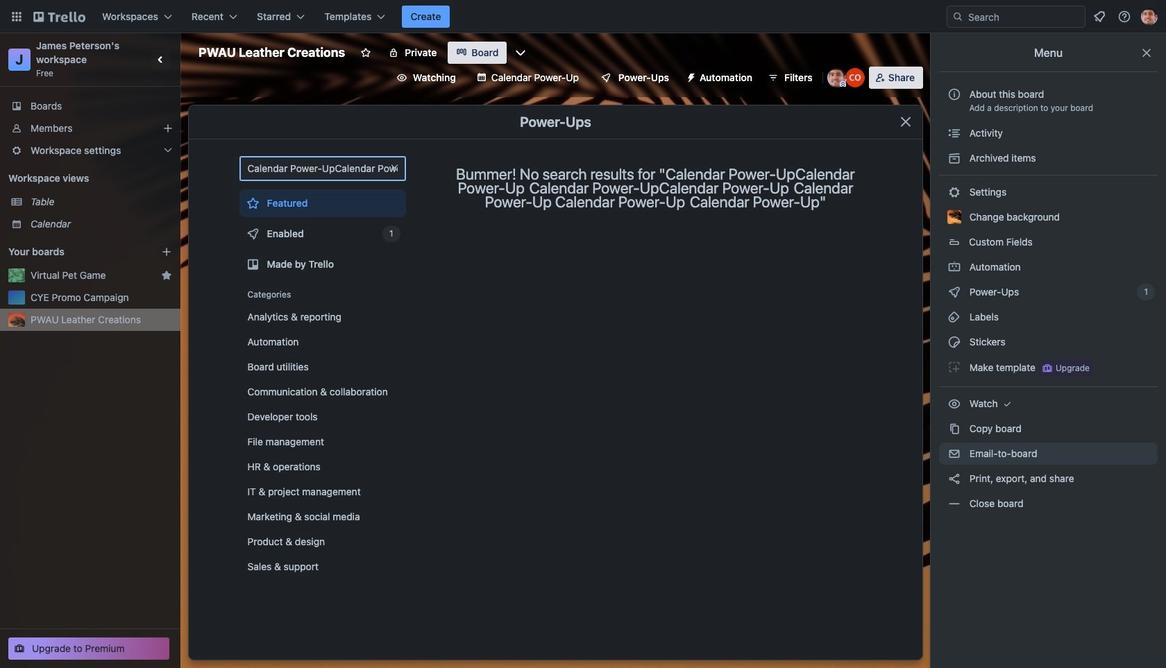 Task type: vqa. For each thing, say whether or not it's contained in the screenshot.
the Search text box
yes



Task type: locate. For each thing, give the bounding box(es) containing it.
sm image
[[680, 67, 700, 86], [948, 151, 962, 165], [948, 397, 962, 411], [948, 422, 962, 436], [948, 472, 962, 486]]

Search text field
[[239, 156, 406, 181]]

0 horizontal spatial james peterson (jamespeterson93) image
[[828, 68, 847, 87]]

1 horizontal spatial james peterson (jamespeterson93) image
[[1142, 8, 1158, 25]]

open information menu image
[[1118, 10, 1132, 24]]

search image
[[953, 11, 964, 22]]

james peterson (jamespeterson93) image
[[1142, 8, 1158, 25], [828, 68, 847, 87]]

your boards with 3 items element
[[8, 244, 140, 260]]

1 vertical spatial james peterson (jamespeterson93) image
[[828, 68, 847, 87]]

Board name text field
[[192, 42, 352, 64]]

0 notifications image
[[1092, 8, 1108, 25]]

add board image
[[161, 246, 172, 258]]

sm image
[[948, 126, 962, 140], [948, 185, 962, 199], [948, 260, 962, 274], [948, 285, 962, 299], [948, 310, 962, 324], [948, 335, 962, 349], [948, 360, 962, 374], [1001, 397, 1015, 411], [948, 447, 962, 461], [948, 497, 962, 511]]



Task type: describe. For each thing, give the bounding box(es) containing it.
Search field
[[947, 6, 1086, 28]]

workspace navigation collapse icon image
[[151, 50, 171, 69]]

starred icon image
[[161, 270, 172, 281]]

customize views image
[[514, 46, 528, 60]]

0 vertical spatial james peterson (jamespeterson93) image
[[1142, 8, 1158, 25]]

this member is an admin of this board. image
[[840, 81, 846, 87]]

primary element
[[0, 0, 1167, 33]]

back to home image
[[33, 6, 85, 28]]

christina overa (christinaovera) image
[[846, 68, 865, 87]]

star or unstar board image
[[361, 47, 372, 58]]



